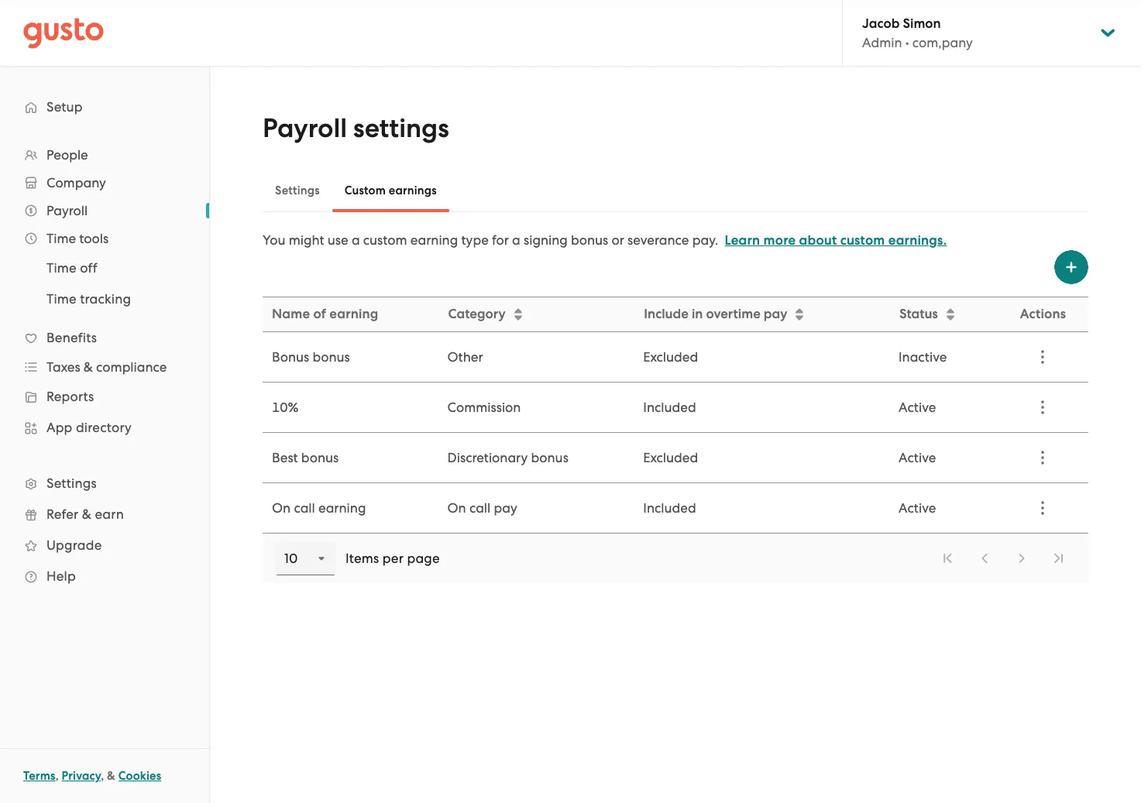 Task type: vqa. For each thing, say whether or not it's contained in the screenshot.
the top THE INCLUDED
yes



Task type: locate. For each thing, give the bounding box(es) containing it.
payroll for payroll
[[47, 203, 88, 219]]

active for bonus
[[899, 450, 937, 466]]

1 vertical spatial included
[[644, 501, 697, 516]]

upgrade
[[47, 538, 102, 554]]

on
[[272, 501, 291, 516], [448, 501, 466, 516]]

settings
[[275, 184, 320, 198], [47, 476, 97, 492]]

0 vertical spatial settings
[[275, 184, 320, 198]]

admin
[[863, 35, 903, 50]]

excluded for other
[[644, 350, 699, 365]]

custom
[[363, 233, 407, 248], [841, 233, 886, 249]]

app directory link
[[16, 414, 194, 442]]

& right taxes at the left top of the page
[[84, 360, 93, 375]]

help link
[[16, 563, 194, 591]]

2 , from the left
[[101, 770, 104, 784]]

settings up refer
[[47, 476, 97, 492]]

1 vertical spatial active
[[899, 450, 937, 466]]

bonus right bonus
[[313, 350, 350, 365]]

0 horizontal spatial a
[[352, 233, 360, 248]]

1 horizontal spatial payroll
[[263, 112, 347, 144]]

2 on from the left
[[448, 501, 466, 516]]

2 custom from the left
[[841, 233, 886, 249]]

& inside dropdown button
[[84, 360, 93, 375]]

payroll settings
[[263, 112, 449, 144]]

on call earning
[[272, 501, 366, 516]]

1 horizontal spatial ,
[[101, 770, 104, 784]]

time up time off on the left of page
[[47, 231, 76, 247]]

app
[[47, 420, 72, 436]]

1 vertical spatial &
[[82, 507, 92, 523]]

taxes
[[47, 360, 80, 375]]

about
[[800, 233, 838, 249]]

app directory
[[47, 420, 132, 436]]

time inside time tools dropdown button
[[47, 231, 76, 247]]

tracking
[[80, 291, 131, 307]]

•
[[906, 35, 910, 50]]

learn more about custom earnings. link
[[725, 233, 948, 249]]

pay down discretionary bonus
[[494, 501, 518, 516]]

home image
[[23, 17, 104, 48]]

1 horizontal spatial call
[[470, 501, 491, 516]]

privacy link
[[62, 770, 101, 784]]

0 vertical spatial time
[[47, 231, 76, 247]]

0 vertical spatial earning
[[411, 233, 458, 248]]

on for on call earning
[[272, 501, 291, 516]]

1 horizontal spatial custom
[[841, 233, 886, 249]]

list containing people
[[0, 141, 209, 592]]

refer
[[47, 507, 79, 523]]

a right use
[[352, 233, 360, 248]]

name of earning
[[272, 306, 379, 323]]

2 time from the top
[[47, 260, 77, 276]]

bonus right best
[[301, 450, 339, 466]]

on for on call pay
[[448, 501, 466, 516]]

&
[[84, 360, 93, 375], [82, 507, 92, 523], [107, 770, 116, 784]]

payroll up settings button
[[263, 112, 347, 144]]

setup link
[[16, 93, 194, 121]]

time inside time tracking link
[[47, 291, 77, 307]]

settings link
[[16, 470, 194, 498]]

0 horizontal spatial call
[[294, 501, 315, 516]]

0 vertical spatial excluded
[[644, 350, 699, 365]]

call down discretionary
[[470, 501, 491, 516]]

1 horizontal spatial pay
[[764, 306, 788, 323]]

payroll inside payroll dropdown button
[[47, 203, 88, 219]]

2 a from the left
[[513, 233, 521, 248]]

& for compliance
[[84, 360, 93, 375]]

gusto navigation element
[[0, 67, 209, 617]]

10%
[[272, 400, 299, 416]]

0 horizontal spatial on
[[272, 501, 291, 516]]

items
[[346, 551, 379, 567]]

earnings.
[[889, 233, 948, 249]]

time for time tools
[[47, 231, 76, 247]]

com,pany
[[913, 35, 974, 50]]

0 vertical spatial payroll
[[263, 112, 347, 144]]

1 time from the top
[[47, 231, 76, 247]]

, left privacy
[[56, 770, 59, 784]]

in
[[692, 306, 703, 323]]

company button
[[16, 169, 194, 197]]

benefits link
[[16, 324, 194, 352]]

settings button
[[263, 172, 332, 209]]

1 vertical spatial payroll
[[47, 203, 88, 219]]

& left earn on the left of the page
[[82, 507, 92, 523]]

payroll for payroll settings
[[263, 112, 347, 144]]

2 excluded from the top
[[644, 450, 699, 466]]

inactive
[[899, 350, 948, 365]]

for
[[492, 233, 509, 248]]

,
[[56, 770, 59, 784], [101, 770, 104, 784]]

payroll down "company"
[[47, 203, 88, 219]]

best
[[272, 450, 298, 466]]

time for time off
[[47, 260, 77, 276]]

& left cookies button
[[107, 770, 116, 784]]

0 horizontal spatial settings
[[47, 476, 97, 492]]

1 vertical spatial earning
[[330, 306, 379, 323]]

custom right about
[[841, 233, 886, 249]]

bonus right discretionary
[[531, 450, 569, 466]]

time down time off on the left of page
[[47, 291, 77, 307]]

time inside time off link
[[47, 260, 77, 276]]

1 vertical spatial excluded
[[644, 450, 699, 466]]

2 vertical spatial active
[[899, 501, 937, 516]]

list
[[0, 141, 209, 592], [0, 253, 209, 315], [931, 542, 1077, 576]]

0 vertical spatial &
[[84, 360, 93, 375]]

simon
[[904, 16, 942, 32]]

bonus left or
[[571, 233, 609, 248]]

payroll
[[263, 112, 347, 144], [47, 203, 88, 219]]

included for on call pay
[[644, 501, 697, 516]]

0 vertical spatial pay
[[764, 306, 788, 323]]

on down discretionary
[[448, 501, 466, 516]]

3 active from the top
[[899, 501, 937, 516]]

& for earn
[[82, 507, 92, 523]]

call down best bonus
[[294, 501, 315, 516]]

3 time from the top
[[47, 291, 77, 307]]

1 a from the left
[[352, 233, 360, 248]]

earning
[[411, 233, 458, 248], [330, 306, 379, 323], [319, 501, 366, 516]]

compliance
[[96, 360, 167, 375]]

active
[[899, 400, 937, 416], [899, 450, 937, 466], [899, 501, 937, 516]]

0 horizontal spatial custom
[[363, 233, 407, 248]]

include
[[644, 306, 689, 323]]

0 vertical spatial included
[[644, 400, 697, 416]]

1 horizontal spatial settings
[[275, 184, 320, 198]]

0 vertical spatial active
[[899, 400, 937, 416]]

reports
[[47, 389, 94, 405]]

1 vertical spatial time
[[47, 260, 77, 276]]

earning for on call earning
[[319, 501, 366, 516]]

a right for
[[513, 233, 521, 248]]

earning left type
[[411, 233, 458, 248]]

category
[[449, 306, 506, 323]]

on down best
[[272, 501, 291, 516]]

off
[[80, 260, 98, 276]]

time left off
[[47, 260, 77, 276]]

1 custom from the left
[[363, 233, 407, 248]]

time tools
[[47, 231, 109, 247]]

1 vertical spatial pay
[[494, 501, 518, 516]]

1 included from the top
[[644, 400, 697, 416]]

pay
[[764, 306, 788, 323], [494, 501, 518, 516]]

directory
[[76, 420, 132, 436]]

1 vertical spatial settings
[[47, 476, 97, 492]]

, left cookies button
[[101, 770, 104, 784]]

1 on from the left
[[272, 501, 291, 516]]

1 horizontal spatial a
[[513, 233, 521, 248]]

might
[[289, 233, 324, 248]]

excluded
[[644, 350, 699, 365], [644, 450, 699, 466]]

list inside paid time off group element
[[931, 542, 1077, 576]]

1 call from the left
[[294, 501, 315, 516]]

list for paid time off group element
[[931, 542, 1077, 576]]

pay right 'overtime'
[[764, 306, 788, 323]]

2 included from the top
[[644, 501, 697, 516]]

1 horizontal spatial on
[[448, 501, 466, 516]]

earning for name of earning
[[330, 306, 379, 323]]

you
[[263, 233, 286, 248]]

2 vertical spatial earning
[[319, 501, 366, 516]]

cookies button
[[118, 768, 161, 786]]

included
[[644, 400, 697, 416], [644, 501, 697, 516]]

settings up might
[[275, 184, 320, 198]]

earning up items
[[319, 501, 366, 516]]

taxes & compliance
[[47, 360, 167, 375]]

category button
[[439, 298, 634, 331]]

1 , from the left
[[56, 770, 59, 784]]

2 active from the top
[[899, 450, 937, 466]]

commission
[[448, 400, 521, 416]]

earning right the of
[[330, 306, 379, 323]]

0 horizontal spatial ,
[[56, 770, 59, 784]]

bonus for best bonus
[[301, 450, 339, 466]]

time
[[47, 231, 76, 247], [47, 260, 77, 276], [47, 291, 77, 307]]

0 horizontal spatial payroll
[[47, 203, 88, 219]]

1 excluded from the top
[[644, 350, 699, 365]]

earnings
[[389, 184, 437, 198]]

custom right use
[[363, 233, 407, 248]]

bonus for discretionary bonus
[[531, 450, 569, 466]]

2 vertical spatial time
[[47, 291, 77, 307]]

2 call from the left
[[470, 501, 491, 516]]

earning inside you might use a custom earning type for a signing bonus or severance pay. learn more about custom earnings.
[[411, 233, 458, 248]]



Task type: describe. For each thing, give the bounding box(es) containing it.
page
[[407, 551, 440, 567]]

benefits
[[47, 330, 97, 346]]

overtime
[[707, 306, 761, 323]]

custom earning types grid
[[263, 297, 1089, 534]]

items per page
[[346, 551, 440, 567]]

pay.
[[693, 233, 719, 248]]

custom
[[345, 184, 386, 198]]

payroll button
[[16, 197, 194, 225]]

include in overtime pay
[[644, 306, 788, 323]]

learn
[[725, 233, 761, 249]]

bonus
[[272, 350, 309, 365]]

excluded for discretionary bonus
[[644, 450, 699, 466]]

pay inside button
[[764, 306, 788, 323]]

custom earnings button
[[332, 172, 450, 209]]

name
[[272, 306, 310, 323]]

terms , privacy , & cookies
[[23, 770, 161, 784]]

or
[[612, 233, 625, 248]]

privacy
[[62, 770, 101, 784]]

time tools button
[[16, 225, 194, 253]]

bonus inside you might use a custom earning type for a signing bonus or severance pay. learn more about custom earnings.
[[571, 233, 609, 248]]

best bonus
[[272, 450, 339, 466]]

status button
[[891, 298, 998, 331]]

time tracking
[[47, 291, 131, 307]]

tools
[[79, 231, 109, 247]]

bonus bonus
[[272, 350, 350, 365]]

jacob simon admin • com,pany
[[863, 16, 974, 50]]

per
[[383, 551, 404, 567]]

call for pay
[[470, 501, 491, 516]]

time for time tracking
[[47, 291, 77, 307]]

include in overtime pay button
[[635, 298, 889, 331]]

terms
[[23, 770, 56, 784]]

refer & earn link
[[16, 501, 194, 529]]

payroll settings tab list
[[263, 169, 1089, 212]]

discretionary bonus
[[448, 450, 569, 466]]

settings inside list
[[47, 476, 97, 492]]

severance
[[628, 233, 690, 248]]

refer & earn
[[47, 507, 124, 523]]

signing
[[524, 233, 568, 248]]

earn
[[95, 507, 124, 523]]

time off link
[[28, 254, 194, 282]]

call for earning
[[294, 501, 315, 516]]

0 horizontal spatial pay
[[494, 501, 518, 516]]

status
[[900, 306, 939, 323]]

setup
[[47, 99, 83, 115]]

company
[[47, 175, 106, 191]]

type
[[462, 233, 489, 248]]

people button
[[16, 141, 194, 169]]

cookies
[[118, 770, 161, 784]]

of
[[314, 306, 326, 323]]

paid time off group element
[[263, 534, 1089, 584]]

reports link
[[16, 383, 194, 411]]

1 active from the top
[[899, 400, 937, 416]]

settings
[[354, 112, 449, 144]]

custom inside you might use a custom earning type for a signing bonus or severance pay. learn more about custom earnings.
[[363, 233, 407, 248]]

included for commission
[[644, 400, 697, 416]]

actions
[[1021, 306, 1067, 323]]

more
[[764, 233, 796, 249]]

upgrade link
[[16, 532, 194, 560]]

discretionary
[[448, 450, 528, 466]]

you might use a custom earning type for a signing bonus or severance pay. learn more about custom earnings.
[[263, 233, 948, 249]]

taxes & compliance button
[[16, 354, 194, 381]]

time tracking link
[[28, 285, 194, 313]]

on call pay
[[448, 501, 518, 516]]

settings inside button
[[275, 184, 320, 198]]

2 vertical spatial &
[[107, 770, 116, 784]]

bonus for bonus bonus
[[313, 350, 350, 365]]

time off
[[47, 260, 98, 276]]

active for call
[[899, 501, 937, 516]]

other
[[448, 350, 483, 365]]

help
[[47, 569, 76, 585]]

jacob
[[863, 16, 900, 32]]

list containing time off
[[0, 253, 209, 315]]

people
[[47, 147, 88, 163]]

terms link
[[23, 770, 56, 784]]

use
[[328, 233, 349, 248]]

list for gusto navigation element
[[0, 141, 209, 592]]

custom earnings
[[345, 184, 437, 198]]



